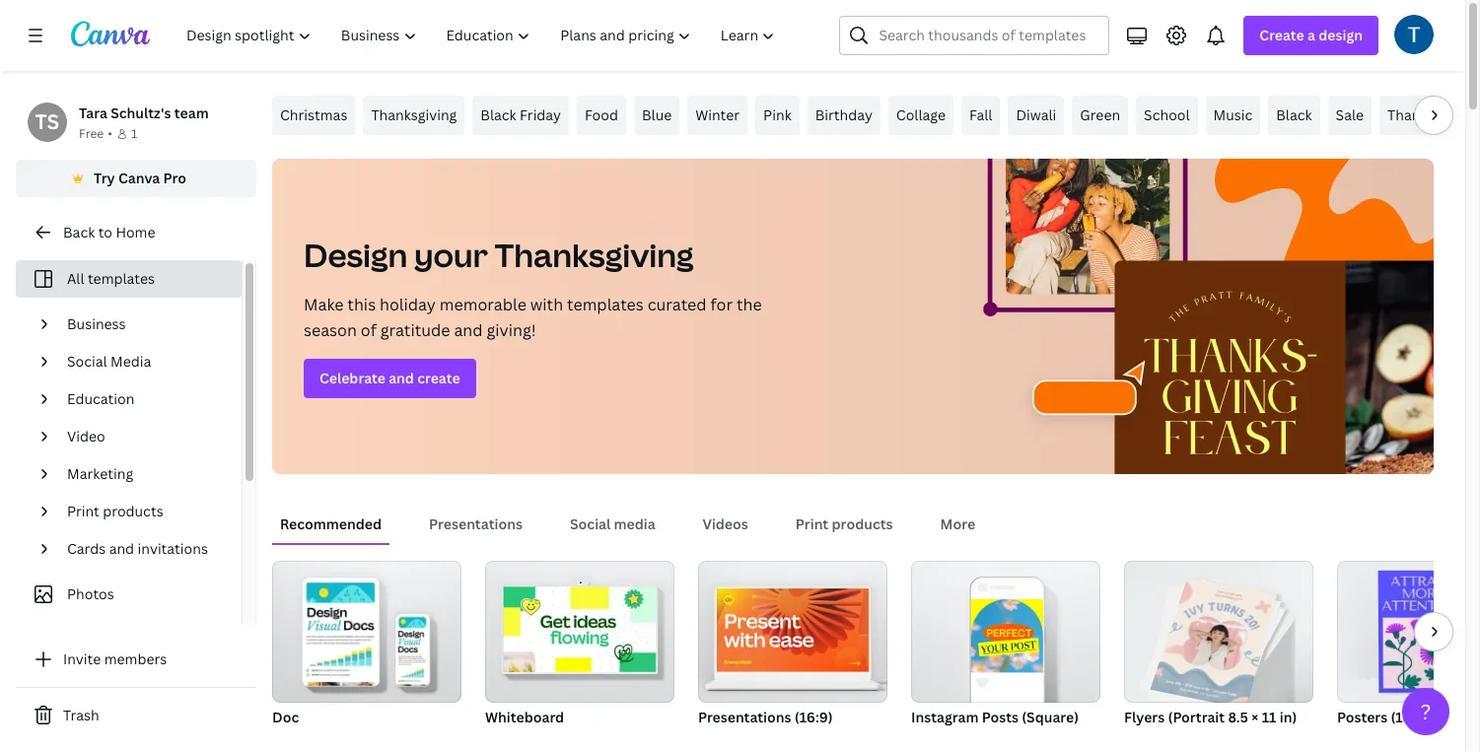 Task type: vqa. For each thing, say whether or not it's contained in the screenshot.
the 'a' corresponding to design
no



Task type: describe. For each thing, give the bounding box(es) containing it.
instagram
[[911, 708, 979, 727]]

0 vertical spatial templates
[[88, 269, 155, 288]]

team
[[174, 104, 209, 122]]

24
[[1425, 708, 1441, 727]]

top level navigation element
[[174, 16, 792, 55]]

create a design
[[1260, 26, 1363, 44]]

food link
[[577, 96, 626, 135]]

christmas
[[280, 106, 347, 124]]

social for social media
[[67, 352, 107, 371]]

education link
[[59, 381, 230, 418]]

recommended
[[280, 515, 382, 533]]

winter link
[[688, 96, 748, 135]]

your
[[414, 234, 488, 276]]

members
[[104, 650, 167, 669]]

music link
[[1206, 96, 1260, 135]]

birthday link
[[807, 96, 880, 135]]

doc link
[[272, 561, 461, 731]]

free •
[[79, 125, 112, 142]]

invitations
[[138, 539, 208, 558]]

in
[[1444, 708, 1457, 727]]

for
[[710, 294, 733, 316]]

fall
[[969, 106, 992, 124]]

print for print products button
[[796, 515, 829, 533]]

videos
[[703, 515, 748, 533]]

business link
[[59, 306, 230, 343]]

photos
[[67, 585, 114, 603]]

make
[[304, 294, 344, 316]]

school link
[[1136, 96, 1198, 135]]

home
[[116, 223, 155, 242]]

christmas link
[[272, 96, 355, 135]]

friday
[[520, 106, 561, 124]]

black link
[[1268, 96, 1320, 135]]

(portrait
[[1168, 708, 1225, 727]]

marketing link
[[59, 456, 230, 493]]

social for social media
[[570, 515, 611, 533]]

social media
[[570, 515, 655, 533]]

this
[[347, 294, 376, 316]]

posters (18 × 24 in por link
[[1337, 561, 1480, 731]]

flyers (portrait 8.5 × 11 in)
[[1124, 708, 1297, 727]]

1
[[131, 125, 137, 142]]

you
[[1431, 106, 1455, 124]]

business
[[67, 315, 126, 333]]

tara schultz image
[[1394, 15, 1434, 54]]

tara schultz's team element
[[28, 103, 67, 142]]

create
[[1260, 26, 1304, 44]]

blue
[[642, 106, 672, 124]]

food
[[585, 106, 618, 124]]

pink
[[763, 106, 791, 124]]

presentation (16:9) image inside presentations (16:9) link
[[717, 589, 869, 672]]

winter
[[695, 106, 740, 124]]

trash link
[[16, 696, 256, 736]]

posters (18 × 24 in por
[[1337, 708, 1480, 727]]

poster (18 × 24 in portrait) image up posters (18 × 24 in por
[[1337, 561, 1480, 703]]

print products link
[[59, 493, 230, 531]]

season
[[304, 319, 357, 341]]

print products for print products button
[[796, 515, 893, 533]]

with
[[530, 294, 563, 316]]

thank you link
[[1380, 96, 1463, 135]]

(16:9)
[[795, 708, 833, 727]]

back to home
[[63, 223, 155, 242]]

fall link
[[961, 96, 1000, 135]]

instagram posts (square) link
[[911, 561, 1100, 731]]

media
[[111, 352, 151, 371]]

invite
[[63, 650, 101, 669]]

templates inside make this holiday memorable with templates curated for the season of gratitude and giving!
[[567, 294, 644, 316]]

black for black
[[1276, 106, 1312, 124]]

whiteboard
[[485, 708, 564, 727]]

video
[[67, 427, 105, 446]]

education
[[67, 389, 134, 408]]

? button
[[1402, 688, 1450, 736]]

invite members
[[63, 650, 167, 669]]

instagram posts (square)
[[911, 708, 1079, 727]]

make this holiday memorable with templates curated for the season of gratitude and giving!
[[304, 294, 762, 341]]

black friday
[[481, 106, 561, 124]]

media
[[614, 515, 655, 533]]

videos button
[[695, 506, 756, 543]]

music
[[1213, 106, 1253, 124]]

11
[[1262, 708, 1276, 727]]

design
[[304, 234, 408, 276]]

thank
[[1387, 106, 1427, 124]]

design
[[1319, 26, 1363, 44]]

cards and invitations link
[[59, 531, 230, 568]]

cards
[[67, 539, 106, 558]]



Task type: locate. For each thing, give the bounding box(es) containing it.
1 horizontal spatial presentations
[[698, 708, 791, 727]]

flyer (portrait 8.5 × 11 in) image
[[1124, 561, 1313, 703], [1150, 579, 1277, 709]]

0 horizontal spatial black
[[481, 106, 516, 124]]

try canva pro button
[[16, 160, 256, 197]]

blue link
[[634, 96, 680, 135]]

poster (18 × 24 in portrait) image
[[1337, 561, 1480, 703], [1378, 571, 1468, 693]]

por
[[1460, 708, 1480, 727]]

print for the print products link
[[67, 502, 99, 521]]

and for celebrate and create
[[389, 369, 414, 388]]

presentations for presentations (16:9)
[[698, 708, 791, 727]]

thank you
[[1387, 106, 1455, 124]]

create a design button
[[1244, 16, 1379, 55]]

1 horizontal spatial products
[[832, 515, 893, 533]]

0 vertical spatial and
[[454, 319, 483, 341]]

poster (18 × 24 in portrait) image up ?
[[1378, 571, 1468, 693]]

diwali
[[1016, 106, 1056, 124]]

(square)
[[1022, 708, 1079, 727]]

tara
[[79, 104, 107, 122]]

1 vertical spatial social
[[570, 515, 611, 533]]

0 horizontal spatial ×
[[1252, 708, 1259, 727]]

green link
[[1072, 96, 1128, 135]]

1 horizontal spatial social
[[570, 515, 611, 533]]

1 horizontal spatial thanksgiving
[[495, 234, 694, 276]]

2 horizontal spatial and
[[454, 319, 483, 341]]

0 vertical spatial thanksgiving
[[371, 106, 457, 124]]

all
[[67, 269, 84, 288]]

presentations (16:9) link
[[698, 561, 887, 731]]

video link
[[59, 418, 230, 456]]

posters
[[1337, 708, 1388, 727]]

back
[[63, 223, 95, 242]]

0 horizontal spatial print products
[[67, 502, 163, 521]]

0 horizontal spatial social
[[67, 352, 107, 371]]

products inside button
[[832, 515, 893, 533]]

and right cards
[[109, 539, 134, 558]]

1 horizontal spatial templates
[[567, 294, 644, 316]]

print products inside button
[[796, 515, 893, 533]]

diwali link
[[1008, 96, 1064, 135]]

presentations button
[[421, 506, 530, 543]]

0 vertical spatial social
[[67, 352, 107, 371]]

giving!
[[487, 319, 536, 341]]

instagram post (square) image inside instagram posts (square) link
[[971, 599, 1043, 673]]

0 horizontal spatial thanksgiving
[[371, 106, 457, 124]]

print products button
[[788, 506, 901, 543]]

presentations (16:9)
[[698, 708, 833, 727]]

social inside social media "link"
[[67, 352, 107, 371]]

2 black from the left
[[1276, 106, 1312, 124]]

schultz's
[[111, 104, 171, 122]]

× left '11'
[[1252, 708, 1259, 727]]

2 × from the left
[[1415, 708, 1422, 727]]

social down business
[[67, 352, 107, 371]]

back to home link
[[16, 213, 256, 252]]

celebrate and create link
[[304, 359, 476, 398]]

presentations for presentations
[[429, 515, 523, 533]]

templates
[[88, 269, 155, 288], [567, 294, 644, 316]]

green
[[1080, 106, 1120, 124]]

birthday
[[815, 106, 873, 124]]

black friday link
[[473, 96, 569, 135]]

products up cards and invitations
[[103, 502, 163, 521]]

a
[[1308, 26, 1315, 44]]

thanksgiving link
[[363, 96, 465, 135]]

black inside "link"
[[1276, 106, 1312, 124]]

print up cards
[[67, 502, 99, 521]]

print inside button
[[796, 515, 829, 533]]

poster (18 × 24 in portrait) image inside posters (18 × 24 in por link
[[1378, 571, 1468, 693]]

collage link
[[888, 96, 953, 135]]

instagram post (square) image
[[911, 561, 1100, 703], [971, 599, 1043, 673]]

1 × from the left
[[1252, 708, 1259, 727]]

1 horizontal spatial print products
[[796, 515, 893, 533]]

free
[[79, 125, 104, 142]]

to
[[98, 223, 112, 242]]

all templates
[[67, 269, 155, 288]]

presentation (16:9) image
[[698, 561, 887, 703], [717, 589, 869, 672]]

print products for the print products link
[[67, 502, 163, 521]]

8.5
[[1228, 708, 1248, 727]]

design your thanksgiving image
[[960, 159, 1434, 474]]

1 black from the left
[[481, 106, 516, 124]]

social media button
[[562, 506, 663, 543]]

social inside social media button
[[570, 515, 611, 533]]

black for black friday
[[481, 106, 516, 124]]

flyer (portrait 8.5 × 11 in) image inside flyers (portrait 8.5 × 11 in) link
[[1150, 579, 1277, 709]]

products for the print products link
[[103, 502, 163, 521]]

and down memorable
[[454, 319, 483, 341]]

(18
[[1391, 708, 1411, 727]]

canva
[[118, 169, 160, 187]]

•
[[108, 125, 112, 142]]

0 horizontal spatial and
[[109, 539, 134, 558]]

design your thanksgiving
[[304, 234, 694, 276]]

more
[[940, 515, 975, 533]]

try
[[94, 169, 115, 187]]

and for cards and invitations
[[109, 539, 134, 558]]

pro
[[163, 169, 186, 187]]

try canva pro
[[94, 169, 186, 187]]

products left more at the right
[[832, 515, 893, 533]]

celebrate
[[319, 369, 385, 388]]

products
[[103, 502, 163, 521], [832, 515, 893, 533]]

celebrate and create
[[319, 369, 460, 388]]

black left 'sale'
[[1276, 106, 1312, 124]]

whiteboard link
[[485, 561, 674, 731]]

1 vertical spatial thanksgiving
[[495, 234, 694, 276]]

Search search field
[[879, 17, 1097, 54]]

more button
[[932, 506, 983, 543]]

doc
[[272, 708, 299, 727]]

sale
[[1336, 106, 1364, 124]]

black left friday
[[481, 106, 516, 124]]

black
[[481, 106, 516, 124], [1276, 106, 1312, 124]]

posts
[[982, 708, 1019, 727]]

cards and invitations
[[67, 539, 208, 558]]

1 vertical spatial templates
[[567, 294, 644, 316]]

trash
[[63, 706, 99, 725]]

collage
[[896, 106, 946, 124]]

1 vertical spatial presentations
[[698, 708, 791, 727]]

templates right all
[[88, 269, 155, 288]]

social media
[[67, 352, 151, 371]]

0 horizontal spatial templates
[[88, 269, 155, 288]]

and left create
[[389, 369, 414, 388]]

0 horizontal spatial products
[[103, 502, 163, 521]]

social media link
[[59, 343, 230, 381]]

1 horizontal spatial ×
[[1415, 708, 1422, 727]]

presentations inside button
[[429, 515, 523, 533]]

tara schultz's team image
[[28, 103, 67, 142]]

curated
[[648, 294, 707, 316]]

whiteboard image
[[485, 561, 674, 703], [504, 587, 656, 673]]

products for print products button
[[832, 515, 893, 533]]

None search field
[[840, 16, 1110, 55]]

and inside make this holiday memorable with templates curated for the season of gratitude and giving!
[[454, 319, 483, 341]]

1 horizontal spatial print
[[796, 515, 829, 533]]

0 horizontal spatial print
[[67, 502, 99, 521]]

holiday
[[380, 294, 436, 316]]

sale link
[[1328, 96, 1372, 135]]

and inside "link"
[[109, 539, 134, 558]]

marketing
[[67, 464, 133, 483]]

1 vertical spatial and
[[389, 369, 414, 388]]

doc image
[[272, 561, 461, 703], [272, 561, 461, 703]]

2 vertical spatial and
[[109, 539, 134, 558]]

print right videos
[[796, 515, 829, 533]]

0 horizontal spatial presentations
[[429, 515, 523, 533]]

templates right "with"
[[567, 294, 644, 316]]

0 vertical spatial presentations
[[429, 515, 523, 533]]

× left "24"
[[1415, 708, 1422, 727]]

1 horizontal spatial black
[[1276, 106, 1312, 124]]

memorable
[[440, 294, 526, 316]]

?
[[1420, 698, 1431, 726]]

social left media
[[570, 515, 611, 533]]

of
[[361, 319, 376, 341]]

1 horizontal spatial and
[[389, 369, 414, 388]]



